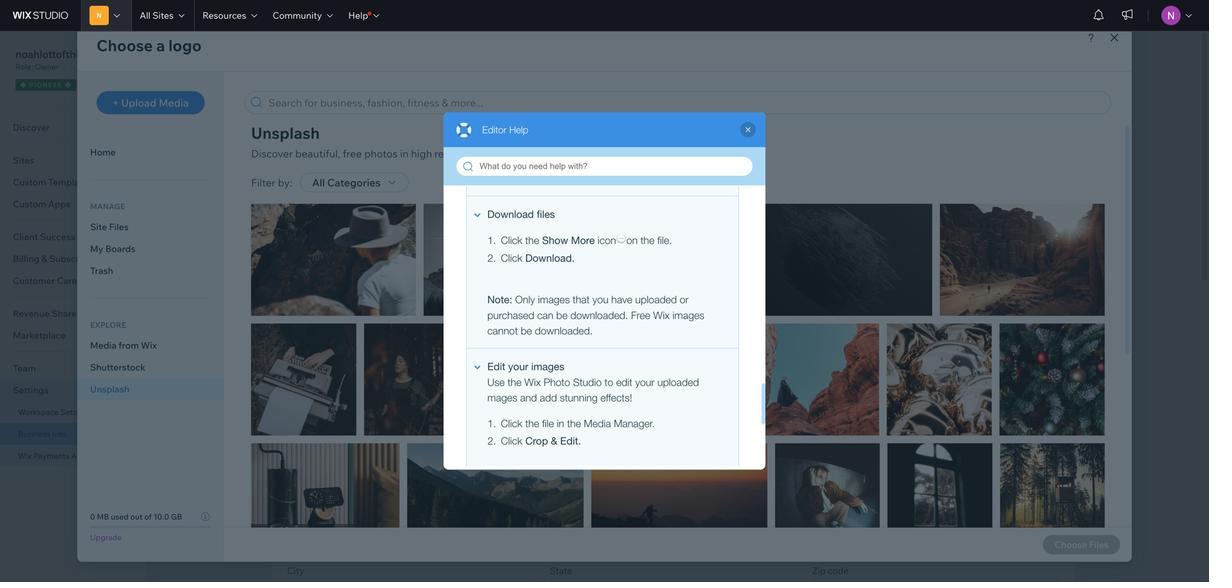 Task type: vqa. For each thing, say whether or not it's contained in the screenshot.
heading
no



Task type: locate. For each thing, give the bounding box(es) containing it.
2 ◆ from the left
[[65, 81, 72, 89]]

custom for custom apps
[[13, 198, 46, 210]]

1 location from the top
[[287, 315, 336, 330]]

custom apps link
[[0, 193, 147, 215]]

revenue share
[[13, 308, 77, 319]]

workspace settings link
[[0, 401, 147, 423]]

let
[[287, 377, 301, 388]]

is
[[445, 377, 451, 388]]

2 location from the top
[[287, 363, 327, 375]]

a
[[1023, 543, 1027, 551]]

info for business info
[[52, 429, 66, 439]]

0 vertical spatial sites
[[153, 10, 174, 21]]

0 vertical spatial and
[[445, 75, 463, 88]]

and down see
[[339, 116, 360, 131]]

and left use
[[445, 75, 463, 88]]

0 vertical spatial settings
[[13, 385, 49, 396]]

team link
[[0, 358, 147, 379]]

business left "name"
[[287, 160, 330, 173]]

team
[[13, 363, 36, 374]]

report a map error link
[[1003, 543, 1056, 551]]

contact left "info"
[[362, 315, 404, 330]]

1 vertical spatial location
[[287, 363, 327, 375]]

apartment,
[[287, 512, 335, 524]]

sites inside sidebar element
[[13, 155, 34, 166]]

0 horizontal spatial info
[[52, 429, 66, 439]]

accounts
[[71, 451, 105, 461]]

business up business name
[[287, 116, 337, 131]]

◆ pioneer ◆
[[20, 81, 72, 89]]

sidebar element
[[0, 31, 148, 582]]

revenue share link
[[0, 303, 147, 325]]

1 custom from the top
[[13, 176, 46, 188]]

0 vertical spatial info
[[353, 51, 387, 73]]

name
[[332, 160, 359, 173]]

business down workspace at the bottom left
[[18, 429, 51, 439]]

1 ◆ from the left
[[20, 81, 27, 89]]

0 vertical spatial custom
[[13, 176, 46, 188]]

◆
[[20, 81, 27, 89], [65, 81, 72, 89]]

clients right "let"
[[303, 377, 330, 388]]

wix
[[18, 451, 32, 461]]

report
[[1003, 543, 1022, 551]]

location and contact info
[[287, 315, 428, 330]]

all sites
[[140, 10, 174, 21]]

info up this
[[353, 51, 387, 73]]

info up wix payments accounts on the left of page
[[52, 429, 66, 439]]

0 vertical spatial clients
[[296, 75, 327, 88]]

site left the url
[[332, 224, 350, 236]]

information
[[387, 75, 442, 88]]

contact inside business info your clients will see this information and use it to contact you.
[[505, 75, 542, 88]]

business name
[[287, 160, 359, 173]]

1 vertical spatial contact
[[362, 315, 404, 330]]

settings
[[13, 385, 49, 396], [60, 407, 91, 417]]

resources
[[203, 10, 246, 21]]

city
[[287, 565, 304, 577]]

1 vertical spatial settings
[[60, 407, 91, 417]]

country
[[287, 458, 321, 470]]

customer
[[13, 275, 55, 286]]

your
[[272, 75, 293, 88]]

1 horizontal spatial contact
[[505, 75, 542, 88]]

business info
[[18, 429, 66, 439]]

sites right all
[[153, 10, 174, 21]]

settings down the settings dropdown button
[[60, 407, 91, 417]]

zip
[[813, 565, 826, 577]]

0 horizontal spatial ◆
[[20, 81, 27, 89]]

info inside business info your clients will see this information and use it to contact you.
[[353, 51, 387, 73]]

map region
[[813, 420, 1060, 551]]

clients
[[296, 75, 327, 88], [303, 377, 330, 388]]

None field
[[292, 474, 779, 496]]

customer care tickets
[[13, 275, 109, 286]]

contact right to
[[505, 75, 542, 88]]

business for business name
[[287, 160, 330, 173]]

sites
[[153, 10, 174, 21], [13, 155, 34, 166]]

1 vertical spatial and
[[339, 116, 360, 131]]

discover link
[[0, 117, 147, 138]]

see
[[348, 75, 365, 88]]

1 vertical spatial custom
[[13, 198, 46, 210]]

0 horizontal spatial contact
[[362, 315, 404, 330]]

0 vertical spatial contact
[[505, 75, 542, 88]]

custom up the custom apps
[[13, 176, 46, 188]]

business site url
[[287, 224, 373, 236]]

workspace
[[18, 407, 59, 417]]

custom left "apps"
[[13, 198, 46, 210]]

info inside sidebar element
[[52, 429, 66, 439]]

0 horizontal spatial settings
[[13, 385, 49, 396]]

sites down discover
[[13, 155, 34, 166]]

0 horizontal spatial sites
[[13, 155, 34, 166]]

custom templates
[[13, 176, 92, 188]]

code
[[828, 565, 849, 577]]

apartment, suite, etc.
[[287, 512, 377, 524]]

where
[[357, 377, 383, 388]]

custom
[[13, 176, 46, 188], [13, 198, 46, 210]]

your
[[385, 377, 404, 388]]

clients left will
[[296, 75, 327, 88]]

1 horizontal spatial site
[[363, 116, 383, 131]]

◆ down role:
[[20, 81, 27, 89]]

business inside business info your clients will see this information and use it to contact you.
[[272, 51, 349, 73]]

contact
[[505, 75, 542, 88], [362, 315, 404, 330]]

1 vertical spatial info
[[52, 429, 66, 439]]

use
[[465, 75, 482, 88]]

2 custom from the top
[[13, 198, 46, 210]]

0 horizontal spatial site
[[332, 224, 350, 236]]

1 horizontal spatial info
[[353, 51, 387, 73]]

and
[[445, 75, 463, 88], [339, 116, 360, 131], [338, 315, 359, 330]]

business inside sidebar element
[[18, 429, 51, 439]]

info for business info your clients will see this information and use it to contact you.
[[353, 51, 387, 73]]

business up will
[[272, 51, 349, 73]]

2 vertical spatial and
[[338, 315, 359, 330]]

location
[[287, 315, 336, 330], [287, 363, 327, 375]]

business
[[406, 377, 443, 388]]

pioneer
[[29, 81, 63, 89]]

e.g., www.url.com/example field
[[292, 243, 662, 265]]

settings down team
[[13, 385, 49, 396]]

care
[[57, 275, 77, 286]]

and up know
[[338, 315, 359, 330]]

location inside the location let clients know where your business is based.
[[287, 363, 327, 375]]

1 horizontal spatial sites
[[153, 10, 174, 21]]

1 horizontal spatial ◆
[[65, 81, 72, 89]]

info
[[353, 51, 387, 73], [52, 429, 66, 439]]

clients inside the location let clients know where your business is based.
[[303, 377, 330, 388]]

◆ right pioneer
[[65, 81, 72, 89]]

you.
[[544, 75, 564, 88]]

site left details
[[363, 116, 383, 131]]

1 vertical spatial clients
[[303, 377, 330, 388]]

help
[[349, 10, 368, 21]]

owner
[[35, 62, 59, 72]]

business left the url
[[287, 224, 330, 236]]

0 vertical spatial location
[[287, 315, 336, 330]]

know
[[332, 377, 355, 388]]

1 vertical spatial sites
[[13, 155, 34, 166]]



Task type: describe. For each thing, give the bounding box(es) containing it.
business for business info
[[18, 429, 51, 439]]

and for details
[[339, 116, 360, 131]]

sites link
[[0, 149, 147, 171]]

location for let
[[287, 363, 327, 375]]

and for info
[[338, 315, 359, 330]]

location for and
[[287, 315, 336, 330]]

custom apps
[[13, 198, 71, 210]]

location let clients know where your business is based.
[[287, 363, 481, 388]]

1 horizontal spatial settings
[[60, 407, 91, 417]]

role:
[[15, 62, 33, 72]]

share
[[52, 308, 77, 319]]

based.
[[453, 377, 481, 388]]

apps
[[48, 198, 71, 210]]

noahlottofthings role: owner
[[15, 48, 96, 72]]

settings button
[[0, 379, 147, 401]]

business info your clients will see this information and use it to contact you.
[[272, 51, 564, 88]]

revenue
[[13, 308, 50, 319]]

workspace settings
[[18, 407, 91, 417]]

url
[[352, 224, 373, 236]]

1 vertical spatial site
[[332, 224, 350, 236]]

marketplace
[[13, 330, 66, 341]]

business info link
[[0, 423, 147, 445]]

business and site details
[[287, 116, 423, 131]]

noahlottofthings
[[15, 48, 96, 61]]

custom for custom templates
[[13, 176, 46, 188]]

etc.
[[362, 512, 377, 524]]

state
[[550, 565, 573, 577]]

will
[[330, 75, 345, 88]]

business for business info your clients will see this information and use it to contact you.
[[272, 51, 349, 73]]

e.g., Apartment 11 field
[[292, 529, 793, 550]]

info
[[407, 315, 428, 330]]

it
[[484, 75, 491, 88]]

to
[[493, 75, 503, 88]]

clients inside business info your clients will see this information and use it to contact you.
[[296, 75, 327, 88]]

help button
[[341, 0, 387, 31]]

this
[[367, 75, 384, 88]]

and inside business info your clients will see this information and use it to contact you.
[[445, 75, 463, 88]]

upload image button
[[825, 226, 924, 249]]

business for business site url
[[287, 224, 330, 236]]

wix payments accounts
[[18, 451, 105, 461]]

upload
[[840, 231, 876, 244]]

Search for your business address field
[[307, 420, 793, 442]]

image
[[878, 231, 908, 244]]

payments
[[33, 451, 70, 461]]

community
[[273, 10, 322, 21]]

upload image
[[840, 231, 908, 244]]

address
[[287, 404, 322, 415]]

zip code
[[813, 565, 849, 577]]

wix payments accounts link
[[0, 445, 147, 467]]

all
[[140, 10, 151, 21]]

settings inside dropdown button
[[13, 385, 49, 396]]

business for business and site details
[[287, 116, 337, 131]]

error
[[1043, 543, 1056, 551]]

discover
[[13, 122, 50, 133]]

tickets
[[79, 275, 109, 286]]

report a map error
[[1003, 543, 1056, 551]]

marketplace link
[[0, 325, 147, 347]]

suite,
[[337, 512, 360, 524]]

templates
[[48, 176, 92, 188]]

custom templates link
[[0, 171, 147, 193]]

map
[[1028, 543, 1041, 551]]

customer care tickets link
[[0, 270, 147, 292]]

0 vertical spatial site
[[363, 116, 383, 131]]

details
[[386, 116, 423, 131]]

n
[[97, 11, 102, 19]]

n button
[[81, 0, 131, 31]]

Type your business name field
[[292, 180, 662, 202]]



